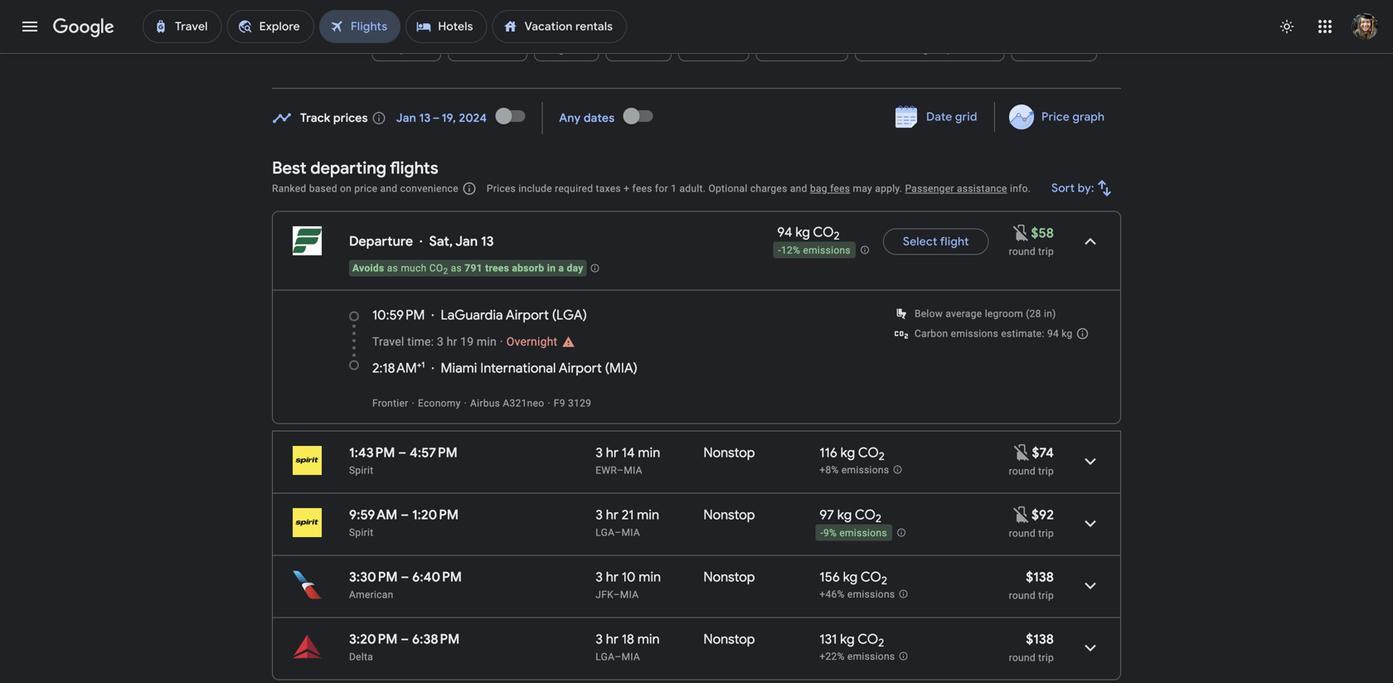 Task type: locate. For each thing, give the bounding box(es) containing it.
co inside 97 kg co 2
[[855, 507, 876, 524]]

this price for this flight doesn't include overhead bin access. if you need a carry-on bag, use the bags filter to update prices. image for $74
[[1012, 443, 1032, 462]]

kg for 131
[[840, 631, 855, 648]]

$138 left flight details. leaves laguardia airport at 3:20 pm on saturday, january 13 and arrives at miami international airport at 6:38 pm on saturday, january 13. image
[[1026, 631, 1054, 648]]

1 and from the left
[[380, 183, 397, 194]]

dates
[[584, 111, 615, 126]]

trip for $92
[[1038, 528, 1054, 539]]

mia inside 3 hr 10 min jfk – mia
[[620, 589, 639, 601]]

lga up overnight
[[556, 307, 583, 324]]

1 right the for
[[671, 183, 677, 194]]

3 inside the 3 hr 14 min ewr – mia
[[596, 444, 603, 461]]

2 up +46% emissions
[[881, 574, 887, 588]]

hr inside 3 hr 18 min lga – mia
[[606, 631, 619, 648]]

emissions down 156 kg co 2
[[847, 589, 895, 600]]

0 vertical spatial -
[[778, 245, 781, 256]]

nonstop flight. element for 3 hr 21 min
[[703, 507, 755, 526]]

departure
[[349, 233, 413, 250]]

1 vertical spatial this price for this flight doesn't include overhead bin access. if you need a carry-on bag, use the bags filter to update prices. image
[[1012, 505, 1032, 525]]

kg right 97
[[837, 507, 852, 524]]

round
[[1009, 246, 1036, 257], [1009, 466, 1036, 477], [1009, 528, 1036, 539], [1009, 590, 1036, 602], [1009, 652, 1036, 664]]

kg for 156
[[843, 569, 858, 586]]

$92
[[1032, 507, 1054, 524]]

travel
[[372, 335, 404, 349]]

required
[[555, 183, 593, 194]]

2 inside 97 kg co 2
[[876, 512, 881, 526]]

0 horizontal spatial )
[[583, 307, 587, 324]]

kg up +8% emissions
[[841, 444, 855, 461]]

min inside the 3 hr 14 min ewr – mia
[[638, 444, 660, 461]]

21
[[622, 507, 634, 524]]

kg inside 116 kg co 2
[[841, 444, 855, 461]]

this price for this flight doesn't include overhead bin access. if you need a carry-on bag, use the bags filter to update prices. image up 138 us dollars text field
[[1012, 505, 1032, 525]]

138 US dollars text field
[[1026, 569, 1054, 586]]

3 round trip from the top
[[1009, 528, 1054, 539]]

1 horizontal spatial -
[[820, 528, 823, 539]]

2 round trip from the top
[[1009, 466, 1054, 477]]

3 up ewr
[[596, 444, 603, 461]]

jan inside the find the best price region
[[396, 111, 416, 126]]

None search field
[[272, 0, 1121, 89]]

0 horizontal spatial +
[[417, 360, 421, 370]]

9%
[[823, 528, 837, 539]]

0 vertical spatial 94
[[777, 224, 792, 241]]

assistance
[[957, 183, 1007, 194]]

2 and from the left
[[790, 183, 807, 194]]

spirit inside 1:43 pm – 4:57 pm spirit
[[349, 465, 374, 476]]

$138 for 156
[[1026, 569, 1054, 586]]

departing
[[310, 158, 386, 179]]

kg up +46% emissions
[[843, 569, 858, 586]]

kg right estimate:
[[1062, 328, 1073, 340]]

6:38 pm
[[412, 631, 460, 648]]

sort by:
[[1052, 181, 1095, 196]]

best departing flights main content
[[272, 96, 1121, 683]]

leaves john f. kennedy international airport at 3:30 pm on saturday, january 13 and arrives at miami international airport at 6:40 pm on saturday, january 13. element
[[349, 569, 462, 586]]

3 inside 3 hr 18 min lga – mia
[[596, 631, 603, 648]]

co inside 156 kg co 2
[[861, 569, 881, 586]]

- down 94 kg co 2 at the right of the page
[[778, 245, 781, 256]]

1 vertical spatial lga
[[596, 527, 615, 539]]

2 $138 round trip from the top
[[1009, 631, 1054, 664]]

airports
[[932, 41, 976, 56]]

94 kg co 2
[[777, 224, 840, 243]]

co inside 131 kg co 2
[[858, 631, 878, 648]]

overnight
[[506, 335, 557, 349]]

Departure time: 1:43 PM. text field
[[349, 444, 395, 461]]

– left 1:20 pm
[[401, 507, 409, 524]]

as left much in the top of the page
[[387, 262, 398, 274]]

1 $138 round trip from the top
[[1009, 569, 1054, 602]]

sat,
[[429, 233, 453, 250]]

 image left airbus
[[464, 398, 467, 409]]

learn more about tracked prices image
[[371, 111, 386, 126]]

1 horizontal spatial jan
[[455, 233, 478, 250]]

hr for 3 hr 10 min
[[606, 569, 619, 586]]

co for 97
[[855, 507, 876, 524]]

and right price
[[380, 183, 397, 194]]

emissions for +46% emissions
[[847, 589, 895, 600]]

1 horizontal spatial fees
[[830, 183, 850, 194]]

min for 3 hr 21 min
[[637, 507, 659, 524]]

1 horizontal spatial  image
[[500, 335, 503, 349]]

this price for this flight doesn't include overhead bin access. if you need a carry-on bag, use the bags filter to update prices. image
[[1012, 443, 1032, 462], [1012, 505, 1032, 525]]

round down 92 us dollars text box
[[1009, 528, 1036, 539]]

1 vertical spatial (
[[605, 360, 609, 377]]

flight details. leaves john f. kennedy international airport at 3:30 pm on saturday, january 13 and arrives at miami international airport at 6:40 pm on saturday, january 13. image
[[1070, 566, 1110, 606]]

10:59 pm
[[372, 307, 425, 324]]

– down 14
[[617, 465, 624, 476]]

round down 74 us dollars text box
[[1009, 466, 1036, 477]]

$138 round trip up $138 text field
[[1009, 569, 1054, 602]]

$58
[[1031, 225, 1054, 242]]

2 trip from the top
[[1038, 466, 1054, 477]]

1 horizontal spatial 1
[[671, 183, 677, 194]]

13
[[481, 233, 494, 250]]

1 horizontal spatial and
[[790, 183, 807, 194]]

94 inside 94 kg co 2
[[777, 224, 792, 241]]

co up +46% emissions
[[861, 569, 881, 586]]

– right 1:43 pm
[[398, 444, 406, 461]]

co inside 116 kg co 2
[[858, 444, 879, 461]]

0 vertical spatial  image
[[500, 335, 503, 349]]

2 up +22% emissions on the right bottom of page
[[878, 636, 884, 650]]

1 nonstop from the top
[[703, 444, 755, 461]]

2 up -12% emissions
[[834, 229, 840, 243]]

3 left 21
[[596, 507, 603, 524]]

1 vertical spatial spirit
[[349, 527, 374, 539]]

2 inside 116 kg co 2
[[879, 450, 885, 464]]

0 horizontal spatial (
[[552, 307, 556, 324]]

emissions down 116 kg co 2
[[842, 465, 889, 476]]

0 vertical spatial $138 round trip
[[1009, 569, 1054, 602]]

sort by: button
[[1045, 168, 1121, 208]]

– right 3:30 pm
[[401, 569, 409, 586]]

this price for this flight doesn't include overhead bin access. if you need a carry-on bag, use the bags filter to update prices. image up 92 us dollars text box
[[1012, 443, 1032, 462]]

trip down $138 text field
[[1038, 652, 1054, 664]]

0 vertical spatial round trip
[[1009, 246, 1054, 257]]

times
[[688, 41, 721, 56]]

hr for 3 hr 14 min
[[606, 444, 619, 461]]

round trip for $74
[[1009, 466, 1054, 477]]

94 down in)
[[1047, 328, 1059, 340]]

kg up -12% emissions
[[795, 224, 810, 241]]

kg inside 94 kg co 2
[[795, 224, 810, 241]]

-
[[778, 245, 781, 256], [820, 528, 823, 539]]

- down 97
[[820, 528, 823, 539]]

3 up jfk
[[596, 569, 603, 586]]

+46% emissions
[[820, 589, 895, 600]]

14
[[622, 444, 635, 461]]

swap origin and destination. image
[[526, 0, 546, 15]]

3 trip from the top
[[1038, 528, 1054, 539]]

58 US dollars text field
[[1031, 225, 1054, 242]]

0 vertical spatial airport
[[506, 307, 549, 324]]

all filters
[[303, 41, 352, 56]]

spirit down 1:43 pm
[[349, 465, 374, 476]]

filters
[[320, 41, 352, 56]]

1 vertical spatial jan
[[455, 233, 478, 250]]

emissions down 131 kg co 2
[[847, 651, 895, 663]]

mia inside 3 hr 18 min lga – mia
[[621, 651, 640, 663]]

min right the 19
[[477, 335, 497, 349]]

1 horizontal spatial as
[[451, 262, 462, 274]]

1 horizontal spatial (
[[605, 360, 609, 377]]

0 horizontal spatial -
[[778, 245, 781, 256]]

138 US dollars text field
[[1026, 631, 1054, 648]]

0 vertical spatial $138
[[1026, 569, 1054, 586]]

hr inside the 3 hr 14 min ewr – mia
[[606, 444, 619, 461]]

- for 94
[[778, 245, 781, 256]]

min right 14
[[638, 444, 660, 461]]

(
[[552, 307, 556, 324], [605, 360, 609, 377]]

average
[[946, 308, 982, 320]]

+ right taxes
[[624, 183, 630, 194]]

kg inside 131 kg co 2
[[840, 631, 855, 648]]

emissions for carbon emissions estimate: 94 kg
[[951, 328, 998, 340]]

3 for 3 hr 18 min
[[596, 631, 603, 648]]

min right 10
[[639, 569, 661, 586]]

price
[[616, 41, 644, 56], [1041, 109, 1069, 124]]

min inside 3 hr 18 min lga – mia
[[637, 631, 660, 648]]

1 vertical spatial -
[[820, 528, 823, 539]]

2 up +8% emissions
[[879, 450, 885, 464]]

hr left 18
[[606, 631, 619, 648]]

any
[[559, 111, 581, 126]]

3 nonstop from the top
[[703, 569, 755, 586]]

ranked based on price and convenience
[[272, 183, 458, 194]]

duration
[[1021, 41, 1069, 56]]

min
[[477, 335, 497, 349], [638, 444, 660, 461], [637, 507, 659, 524], [639, 569, 661, 586], [637, 631, 660, 648]]

hr inside 3 hr 21 min lga – mia
[[606, 507, 619, 524]]

carbon emissions estimate: 94 kilograms element
[[915, 328, 1073, 340]]

0 horizontal spatial jan
[[396, 111, 416, 126]]

0 vertical spatial this price for this flight doesn't include overhead bin access. if you need a carry-on bag, use the bags filter to update prices. image
[[1012, 443, 1032, 462]]

price inside popup button
[[616, 41, 644, 56]]

total duration 3 hr 18 min. element
[[596, 631, 703, 650]]

stops button
[[372, 28, 441, 68]]

3
[[437, 335, 444, 349], [596, 444, 603, 461], [596, 507, 603, 524], [596, 569, 603, 586], [596, 631, 603, 648]]

– inside 3 hr 10 min jfk – mia
[[613, 589, 620, 601]]

1 $138 from the top
[[1026, 569, 1054, 586]]

4 nonstop from the top
[[703, 631, 755, 648]]

$138 round trip
[[1009, 569, 1054, 602], [1009, 631, 1054, 664]]

mia inside 3 hr 21 min lga – mia
[[621, 527, 640, 539]]

0 vertical spatial )
[[583, 307, 587, 324]]

$138
[[1026, 569, 1054, 586], [1026, 631, 1054, 648]]

2 as from the left
[[451, 262, 462, 274]]

airlines
[[458, 41, 499, 56]]

0 horizontal spatial price
[[616, 41, 644, 56]]

stops
[[382, 41, 413, 56]]

1 vertical spatial  image
[[464, 398, 467, 409]]

$138 left flight details. leaves john f. kennedy international airport at 3:30 pm on saturday, january 13 and arrives at miami international airport at 6:40 pm on saturday, january 13. image
[[1026, 569, 1054, 586]]

kg for 116
[[841, 444, 855, 461]]

2 nonstop from the top
[[703, 507, 755, 524]]

co up +8% emissions
[[858, 444, 879, 461]]

3 left 18
[[596, 631, 603, 648]]

co inside 94 kg co 2
[[813, 224, 834, 241]]

1 trip from the top
[[1038, 246, 1054, 257]]

nonstop flight. element
[[703, 444, 755, 464], [703, 507, 755, 526], [703, 569, 755, 588], [703, 631, 755, 650]]

taxes
[[596, 183, 621, 194]]

kg inside 97 kg co 2
[[837, 507, 852, 524]]

1 nonstop flight. element from the top
[[703, 444, 755, 464]]

94 up "12%"
[[777, 224, 792, 241]]

trip down the $58 text field
[[1038, 246, 1054, 257]]

fees left the for
[[632, 183, 652, 194]]

94
[[777, 224, 792, 241], [1047, 328, 1059, 340]]

avoids
[[352, 262, 384, 274]]

1 horizontal spatial )
[[633, 360, 638, 377]]

airport up 3129
[[559, 360, 602, 377]]

)
[[583, 307, 587, 324], [633, 360, 638, 377]]

4 nonstop flight. element from the top
[[703, 631, 755, 650]]

0 vertical spatial spirit
[[349, 465, 374, 476]]

emissions down the below average legroom (28 in)
[[951, 328, 998, 340]]

4 trip from the top
[[1038, 590, 1054, 602]]

round trip for $92
[[1009, 528, 1054, 539]]

– down total duration 3 hr 10 min. element in the bottom of the page
[[613, 589, 620, 601]]

1 round from the top
[[1009, 246, 1036, 257]]

min inside 3 hr 10 min jfk – mia
[[639, 569, 661, 586]]

0 horizontal spatial airport
[[506, 307, 549, 324]]

lga for 3 hr 18 min
[[596, 651, 615, 663]]

– inside the 3 hr 14 min ewr – mia
[[617, 465, 624, 476]]

0 vertical spatial 1
[[671, 183, 677, 194]]

+
[[624, 183, 630, 194], [417, 360, 421, 370]]

round trip down 92 us dollars text box
[[1009, 528, 1054, 539]]

$138 round trip for 156
[[1009, 569, 1054, 602]]

1 vertical spatial )
[[633, 360, 638, 377]]

trip down 74 us dollars text box
[[1038, 466, 1054, 477]]

9:59 am
[[349, 507, 398, 524]]

2 $138 from the top
[[1026, 631, 1054, 648]]

kg inside 156 kg co 2
[[843, 569, 858, 586]]

lga inside 3 hr 21 min lga – mia
[[596, 527, 615, 539]]

co for 156
[[861, 569, 881, 586]]

1 vertical spatial 1
[[421, 360, 425, 370]]

97 kg co 2
[[820, 507, 881, 526]]

jan left 13
[[455, 233, 478, 250]]

1 vertical spatial +
[[417, 360, 421, 370]]

spirit down the departure time: 9:59 am. text field at the bottom left of page
[[349, 527, 374, 539]]

2 inside 156 kg co 2
[[881, 574, 887, 588]]

1 down time: on the left of page
[[421, 360, 425, 370]]

nonstop
[[703, 444, 755, 461], [703, 507, 755, 524], [703, 569, 755, 586], [703, 631, 755, 648]]

2 nonstop flight. element from the top
[[703, 507, 755, 526]]

3 inside 3 hr 21 min lga – mia
[[596, 507, 603, 524]]

lga inside 3 hr 18 min lga – mia
[[596, 651, 615, 663]]

economy
[[418, 398, 461, 409]]

1 vertical spatial $138 round trip
[[1009, 631, 1054, 664]]

nonstop flight. element for 3 hr 10 min
[[703, 569, 755, 588]]

co up +22% emissions on the right bottom of page
[[858, 631, 878, 648]]

round down this price for this flight doesn't include overhead bin access. if you need a carry-on bag, use the bags filter to update prices. icon
[[1009, 246, 1036, 257]]

2 up the -9% emissions
[[876, 512, 881, 526]]

min right 21
[[637, 507, 659, 524]]

3 round from the top
[[1009, 528, 1036, 539]]

price button
[[606, 28, 672, 68]]

hr left 21
[[606, 507, 619, 524]]

0 horizontal spatial  image
[[464, 398, 467, 409]]

 image
[[500, 335, 503, 349], [464, 398, 467, 409]]

hr left 14
[[606, 444, 619, 461]]

and left bag
[[790, 183, 807, 194]]

2 for 97
[[876, 512, 881, 526]]

round trip down this price for this flight doesn't include overhead bin access. if you need a carry-on bag, use the bags filter to update prices. icon
[[1009, 246, 1054, 257]]

jan right learn more about tracked prices "icon"
[[396, 111, 416, 126]]

Arrival time: 1:20 PM. text field
[[412, 507, 459, 524]]

2 spirit from the top
[[349, 527, 374, 539]]

2 vertical spatial round trip
[[1009, 528, 1054, 539]]

– down total duration 3 hr 18 min. element
[[615, 651, 621, 663]]

leaves laguardia airport at 3:20 pm on saturday, january 13 and arrives at miami international airport at 6:38 pm on saturday, january 13. element
[[349, 631, 460, 648]]

1
[[671, 183, 677, 194], [421, 360, 425, 370]]

sort
[[1052, 181, 1075, 196]]

Departure time: 10:59 PM. text field
[[372, 307, 425, 324]]

hr left the 19
[[447, 335, 457, 349]]

lga down total duration 3 hr 21 min. element
[[596, 527, 615, 539]]

total duration 3 hr 14 min. element
[[596, 444, 703, 464]]

131 kg co 2
[[820, 631, 884, 650]]

total duration 3 hr 21 min. element
[[596, 507, 703, 526]]

as left 791
[[451, 262, 462, 274]]

include
[[518, 183, 552, 194]]

flight details. leaves laguardia airport at 3:20 pm on saturday, january 13 and arrives at miami international airport at 6:38 pm on saturday, january 13. image
[[1070, 628, 1110, 668]]

2 inside 131 kg co 2
[[878, 636, 884, 650]]

2:18 am + 1
[[372, 360, 425, 377]]

carbon
[[915, 328, 948, 340]]

price graph button
[[998, 102, 1118, 132]]

0 vertical spatial (
[[552, 307, 556, 324]]

- for 97
[[820, 528, 823, 539]]

– down total duration 3 hr 21 min. element
[[615, 527, 621, 539]]

price right bags 'popup button' at top left
[[616, 41, 644, 56]]

bags
[[544, 41, 571, 56]]

round for $92
[[1009, 528, 1036, 539]]

$138 round trip left flight details. leaves laguardia airport at 3:20 pm on saturday, january 13 and arrives at miami international airport at 6:38 pm on saturday, january 13. image
[[1009, 631, 1054, 664]]

1 spirit from the top
[[349, 465, 374, 476]]

0 horizontal spatial fees
[[632, 183, 652, 194]]

hr inside 3 hr 10 min jfk – mia
[[606, 569, 619, 586]]

+ down time: on the left of page
[[417, 360, 421, 370]]

laguardia airport ( lga )
[[441, 307, 587, 324]]

1 inside 2:18 am + 1
[[421, 360, 425, 370]]

Arrival time: 6:40 PM. text field
[[412, 569, 462, 586]]

spirit inside 9:59 am – 1:20 pm spirit
[[349, 527, 374, 539]]

co right much in the top of the page
[[429, 262, 443, 274]]

3 inside 3 hr 10 min jfk – mia
[[596, 569, 603, 586]]

0 vertical spatial price
[[616, 41, 644, 56]]

2 this price for this flight doesn't include overhead bin access. if you need a carry-on bag, use the bags filter to update prices. image from the top
[[1012, 505, 1032, 525]]

0 horizontal spatial and
[[380, 183, 397, 194]]

Departure time: 9:59 AM. text field
[[349, 507, 398, 524]]

1 round trip from the top
[[1009, 246, 1054, 257]]

none search field containing all filters
[[272, 0, 1121, 89]]

1 horizontal spatial 94
[[1047, 328, 1059, 340]]

passenger assistance button
[[905, 183, 1007, 194]]

min for 3 hr 14 min
[[638, 444, 660, 461]]

total duration 3 hr 10 min. element
[[596, 569, 703, 588]]

5 round from the top
[[1009, 652, 1036, 664]]

mia inside the 3 hr 14 min ewr – mia
[[624, 465, 642, 476]]

jfk
[[596, 589, 613, 601]]

– inside 3:20 pm – 6:38 pm delta
[[401, 631, 409, 648]]

lga down total duration 3 hr 18 min. element
[[596, 651, 615, 663]]

trip down 92 us dollars text box
[[1038, 528, 1054, 539]]

– left 6:38 pm text box
[[401, 631, 409, 648]]

nonstop for 3 hr 14 min
[[703, 444, 755, 461]]

hr for 3 hr 21 min
[[606, 507, 619, 524]]

1 vertical spatial round trip
[[1009, 466, 1054, 477]]

round down 138 us dollars text field
[[1009, 590, 1036, 602]]

times button
[[678, 28, 749, 68]]

Departure time: 3:30 PM. text field
[[349, 569, 398, 586]]

2 inside 94 kg co 2
[[834, 229, 840, 243]]

2 inside avoids as much co 2 as 791 trees absorb in a day
[[443, 266, 448, 276]]

2 left 791
[[443, 266, 448, 276]]

co up the -9% emissions
[[855, 507, 876, 524]]

price left graph
[[1041, 109, 1069, 124]]

156 kg co 2
[[820, 569, 887, 588]]

1 horizontal spatial airport
[[559, 360, 602, 377]]

min inside 3 hr 21 min lga – mia
[[637, 507, 659, 524]]

1 horizontal spatial price
[[1041, 109, 1069, 124]]

bag
[[810, 183, 827, 194]]

2 for 116
[[879, 450, 885, 464]]

airport up overnight
[[506, 307, 549, 324]]

trip down 138 us dollars text field
[[1038, 590, 1054, 602]]

0 vertical spatial lga
[[556, 307, 583, 324]]

hr left 10
[[606, 569, 619, 586]]

kg right 131
[[840, 631, 855, 648]]

0 horizontal spatial as
[[387, 262, 398, 274]]

0 horizontal spatial 94
[[777, 224, 792, 241]]

1 vertical spatial price
[[1041, 109, 1069, 124]]

1 this price for this flight doesn't include overhead bin access. if you need a carry-on bag, use the bags filter to update prices. image from the top
[[1012, 443, 1032, 462]]

791
[[465, 262, 482, 274]]

price inside button
[[1041, 109, 1069, 124]]

0 horizontal spatial 1
[[421, 360, 425, 370]]

1 as from the left
[[387, 262, 398, 274]]

prices
[[333, 111, 368, 126]]

2 round from the top
[[1009, 466, 1036, 477]]

2 vertical spatial lga
[[596, 651, 615, 663]]

round trip down 74 us dollars text box
[[1009, 466, 1054, 477]]

 image down laguardia airport ( lga )
[[500, 335, 503, 349]]

date grid button
[[883, 102, 991, 132]]

0 vertical spatial jan
[[396, 111, 416, 126]]

kg for 97
[[837, 507, 852, 524]]

change appearance image
[[1267, 7, 1307, 46]]

min right 18
[[637, 631, 660, 648]]

co up -12% emissions
[[813, 224, 834, 241]]

5 trip from the top
[[1038, 652, 1054, 664]]

4 round from the top
[[1009, 590, 1036, 602]]

+ inside 2:18 am + 1
[[417, 360, 421, 370]]

round for $58
[[1009, 246, 1036, 257]]

1 vertical spatial $138
[[1026, 631, 1054, 648]]

round trip
[[1009, 246, 1054, 257], [1009, 466, 1054, 477], [1009, 528, 1054, 539]]

3 nonstop flight. element from the top
[[703, 569, 755, 588]]

round down $138 text field
[[1009, 652, 1036, 664]]

1 horizontal spatial +
[[624, 183, 630, 194]]

fees right bag
[[830, 183, 850, 194]]



Task type: describe. For each thing, give the bounding box(es) containing it.
co for 131
[[858, 631, 878, 648]]

18
[[622, 631, 634, 648]]

-9% emissions
[[820, 528, 887, 539]]

co for 116
[[858, 444, 879, 461]]

1:43 pm
[[349, 444, 395, 461]]

avoids as much co2 as 791 trees absorb in a day. learn more about this calculation. image
[[590, 263, 600, 273]]

mia for 10
[[620, 589, 639, 601]]

6:40 pm
[[412, 569, 462, 586]]

74 US dollars text field
[[1032, 444, 1054, 461]]

in)
[[1044, 308, 1056, 320]]

charges
[[750, 183, 787, 194]]

day
[[567, 262, 583, 274]]

price for price graph
[[1041, 109, 1069, 124]]

miami
[[441, 360, 477, 377]]

emissions down 97 kg co 2
[[839, 528, 887, 539]]

legroom
[[985, 308, 1023, 320]]

9:59 am – 1:20 pm spirit
[[349, 507, 459, 539]]

price
[[354, 183, 377, 194]]

2 fees from the left
[[830, 183, 850, 194]]

2 for 156
[[881, 574, 887, 588]]

this price for this flight doesn't include overhead bin access. if you need a carry-on bag, use the bags filter to update prices. image
[[1011, 223, 1031, 243]]

emissions for +8% emissions
[[842, 465, 889, 476]]

prices include required taxes + fees for 1 adult. optional charges and bag fees may apply. passenger assistance
[[487, 183, 1007, 194]]

connecting
[[865, 41, 929, 56]]

(28
[[1026, 308, 1041, 320]]

3129
[[568, 398, 591, 409]]

3 hr 18 min lga – mia
[[596, 631, 660, 663]]

– inside 3 hr 21 min lga – mia
[[615, 527, 621, 539]]

3 for 3 hr 21 min
[[596, 507, 603, 524]]

lga for 3 hr 21 min
[[596, 527, 615, 539]]

american
[[349, 589, 393, 601]]

much
[[401, 262, 427, 274]]

round trip for $58
[[1009, 246, 1054, 257]]

bags button
[[534, 28, 599, 68]]

delta
[[349, 651, 373, 663]]

10
[[622, 569, 635, 586]]

a
[[558, 262, 564, 274]]

co inside avoids as much co 2 as 791 trees absorb in a day
[[429, 262, 443, 274]]

international
[[480, 360, 556, 377]]

best departing flights
[[272, 158, 438, 179]]

leaves laguardia airport at 9:59 am on saturday, january 13 and arrives at miami international airport at 1:20 pm on saturday, january 13. element
[[349, 507, 459, 524]]

by:
[[1078, 181, 1095, 196]]

3 hr 14 min ewr – mia
[[596, 444, 660, 476]]

round for $74
[[1009, 466, 1036, 477]]

1 vertical spatial airport
[[559, 360, 602, 377]]

mia for 14
[[624, 465, 642, 476]]

trip for $58
[[1038, 246, 1054, 257]]

nonstop for 3 hr 18 min
[[703, 631, 755, 648]]

below
[[915, 308, 943, 320]]

trip for $74
[[1038, 466, 1054, 477]]

3 right time: on the left of page
[[437, 335, 444, 349]]

1 fees from the left
[[632, 183, 652, 194]]

– inside 9:59 am – 1:20 pm spirit
[[401, 507, 409, 524]]

spirit for 9:59 am
[[349, 527, 374, 539]]

connecting airports button
[[855, 28, 1004, 68]]

2 for 94
[[834, 229, 840, 243]]

for
[[655, 183, 668, 194]]

$74
[[1032, 444, 1054, 461]]

$138 round trip for 131
[[1009, 631, 1054, 664]]

+8% emissions
[[820, 465, 889, 476]]

Arrival time: 6:38 PM. text field
[[412, 631, 460, 648]]

2024
[[459, 111, 487, 126]]

duration button
[[1011, 28, 1097, 68]]

Arrival time: 2:18 AM on  Sunday, January 14. text field
[[372, 360, 425, 377]]

prices
[[487, 183, 516, 194]]

based
[[309, 183, 337, 194]]

mia for 18
[[621, 651, 640, 663]]

3 for 3 hr 10 min
[[596, 569, 603, 586]]

on
[[340, 183, 352, 194]]

flight details. leaves newark liberty international airport at 1:43 pm on saturday, january 13 and arrives at miami international airport at 4:57 pm on saturday, january 13. image
[[1070, 442, 1110, 481]]

1:20 pm
[[412, 507, 459, 524]]

flight details. leaves laguardia airport at 9:59 am on saturday, january 13 and arrives at miami international airport at 1:20 pm on saturday, january 13. image
[[1070, 504, 1110, 544]]

19
[[460, 335, 474, 349]]

emissions button
[[756, 28, 848, 68]]

airbus a321neo
[[470, 398, 544, 409]]

– inside 3 hr 18 min lga – mia
[[615, 651, 621, 663]]

find the best price region
[[272, 96, 1121, 145]]

price graph
[[1041, 109, 1104, 124]]

3:20 pm
[[349, 631, 398, 648]]

kg for 94
[[795, 224, 810, 241]]

price for price
[[616, 41, 644, 56]]

12%
[[781, 245, 800, 256]]

avoids as much co 2 as 791 trees absorb in a day
[[352, 262, 583, 276]]

+22% emissions
[[820, 651, 895, 663]]

2 for 131
[[878, 636, 884, 650]]

1:43 pm – 4:57 pm spirit
[[349, 444, 458, 476]]

hr for 3 hr 18 min
[[606, 631, 619, 648]]

trees
[[485, 262, 509, 274]]

emissions for +22% emissions
[[847, 651, 895, 663]]

0 vertical spatial +
[[624, 183, 630, 194]]

absorb
[[512, 262, 544, 274]]

– inside 1:43 pm – 4:57 pm spirit
[[398, 444, 406, 461]]

13 – 19,
[[419, 111, 456, 126]]

airbus
[[470, 398, 500, 409]]

frontier
[[372, 398, 408, 409]]

mia for 21
[[621, 527, 640, 539]]

miami international airport ( mia )
[[441, 360, 638, 377]]

carbon emissions estimate: 94 kg
[[915, 328, 1073, 340]]

-12% emissions
[[778, 245, 851, 256]]

spirit for 1:43 pm
[[349, 465, 374, 476]]

convenience
[[400, 183, 458, 194]]

3 hr 10 min jfk – mia
[[596, 569, 661, 601]]

flights
[[390, 158, 438, 179]]

all
[[303, 41, 317, 56]]

min for 3 hr 10 min
[[639, 569, 661, 586]]

92 US dollars text field
[[1032, 507, 1054, 524]]

date grid
[[926, 109, 977, 124]]

this price for this flight doesn't include overhead bin access. if you need a carry-on bag, use the bags filter to update prices. image for $92
[[1012, 505, 1032, 525]]

f9
[[554, 398, 565, 409]]

Departure time: 3:20 PM. text field
[[349, 631, 398, 648]]

leaves newark liberty international airport at 1:43 pm on saturday, january 13 and arrives at miami international airport at 4:57 pm on saturday, january 13. element
[[349, 444, 458, 461]]

1 vertical spatial 94
[[1047, 328, 1059, 340]]

3:30 pm – 6:40 pm american
[[349, 569, 462, 601]]

adult.
[[679, 183, 706, 194]]

f9 3129
[[554, 398, 591, 409]]

date
[[926, 109, 952, 124]]

may
[[853, 183, 872, 194]]

– inside 3:30 pm – 6:40 pm american
[[401, 569, 409, 586]]

+46%
[[820, 589, 845, 600]]

156
[[820, 569, 840, 586]]

laguardia
[[441, 307, 503, 324]]

jan 13 – 19, 2024
[[396, 111, 487, 126]]

nonstop flight. element for 3 hr 18 min
[[703, 631, 755, 650]]

learn more about ranking image
[[462, 181, 477, 196]]

116
[[820, 444, 837, 461]]

$138 for 131
[[1026, 631, 1054, 648]]

nonstop for 3 hr 21 min
[[703, 507, 755, 524]]

apply.
[[875, 183, 902, 194]]

travel time: 3 hr 19 min
[[372, 335, 497, 349]]

nonstop for 3 hr 10 min
[[703, 569, 755, 586]]

any dates
[[559, 111, 615, 126]]

nonstop flight. element for 3 hr 14 min
[[703, 444, 755, 464]]

Arrival time: 4:57 PM. text field
[[410, 444, 458, 461]]

+8%
[[820, 465, 839, 476]]

min for 3 hr 18 min
[[637, 631, 660, 648]]

main menu image
[[20, 17, 40, 36]]

3 for 3 hr 14 min
[[596, 444, 603, 461]]

co for 94
[[813, 224, 834, 241]]

emissions down 94 kg co 2 at the right of the page
[[803, 245, 851, 256]]

below average legroom (28 in)
[[915, 308, 1056, 320]]

track prices
[[300, 111, 368, 126]]



Task type: vqa. For each thing, say whether or not it's contained in the screenshot.
Mon, Feb 12 element
no



